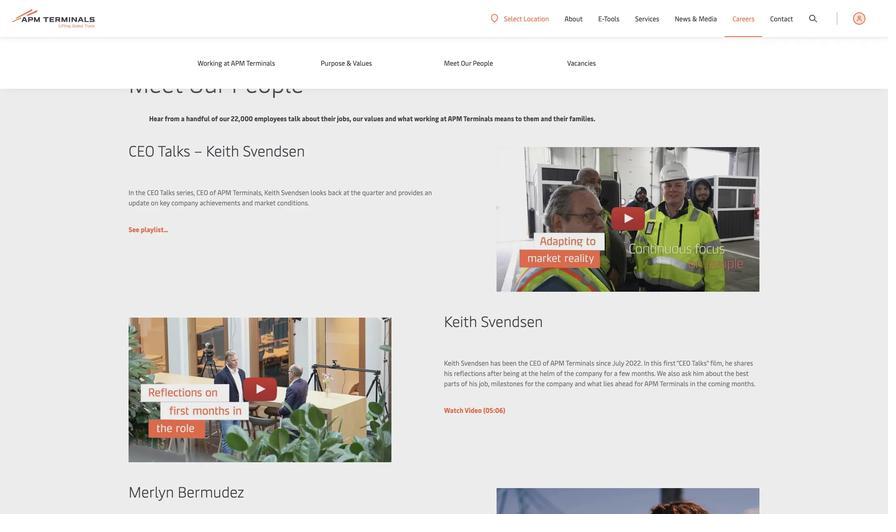 Task type: locate. For each thing, give the bounding box(es) containing it.
his
[[444, 369, 453, 378], [469, 379, 478, 388]]

months.
[[632, 369, 656, 378], [732, 379, 756, 388]]

ceo inside "keith svendsen has been the ceo of apm terminals since july 2022. in this first "ceo talks" film, he shares his reflections after being at the helm of the company for a few months. we also ask him about the best parts of his job, milestones for the company and what lies ahead for apm terminals in the coming months."
[[530, 358, 541, 367]]

moin iwd image
[[497, 488, 760, 514]]

in up update
[[129, 188, 134, 197]]

0 horizontal spatial company
[[171, 198, 198, 207]]

0 horizontal spatial in
[[129, 188, 134, 197]]

1 horizontal spatial meet our people
[[444, 58, 493, 67]]

0 vertical spatial what
[[398, 114, 413, 123]]

meet our people
[[444, 58, 493, 67], [129, 67, 304, 99]]

of right helm
[[557, 369, 563, 378]]

0 horizontal spatial their
[[321, 114, 336, 123]]

0 vertical spatial in
[[129, 188, 134, 197]]

about down film,
[[706, 369, 723, 378]]

global home > meet our people
[[129, 41, 213, 48]]

an
[[425, 188, 432, 197]]

talks left –
[[158, 140, 190, 160]]

1 vertical spatial talks
[[160, 188, 175, 197]]

1 vertical spatial what
[[588, 379, 602, 388]]

series,
[[177, 188, 195, 197]]

achievements
[[200, 198, 240, 207]]

looks
[[311, 188, 327, 197]]

1 horizontal spatial ceo talks play image
[[497, 147, 760, 292]]

see
[[129, 225, 139, 234]]

the up update
[[136, 188, 145, 197]]

2 vertical spatial company
[[547, 379, 573, 388]]

has
[[491, 358, 501, 367]]

1 horizontal spatial his
[[469, 379, 478, 388]]

the right been
[[518, 358, 528, 367]]

ceo down hear
[[129, 140, 155, 160]]

1 horizontal spatial months.
[[732, 379, 756, 388]]

home
[[147, 41, 162, 48]]

their left jobs,
[[321, 114, 336, 123]]

0 horizontal spatial &
[[347, 58, 352, 67]]

1 vertical spatial ceo talks play image
[[129, 318, 392, 462]]

select location button
[[491, 14, 549, 23]]

merlyn
[[129, 481, 174, 501]]

what left lies
[[588, 379, 602, 388]]

svendsen
[[243, 140, 305, 160], [281, 188, 309, 197], [481, 311, 543, 331], [461, 358, 489, 367]]

apm
[[231, 58, 245, 67], [448, 114, 462, 123], [217, 188, 231, 197], [551, 358, 565, 367], [645, 379, 659, 388]]

0 horizontal spatial for
[[525, 379, 534, 388]]

from
[[165, 114, 180, 123]]

1 horizontal spatial &
[[693, 14, 698, 23]]

his down the reflections
[[469, 379, 478, 388]]

0 vertical spatial company
[[171, 198, 198, 207]]

his up parts at bottom
[[444, 369, 453, 378]]

working at apm terminals
[[198, 58, 275, 67]]

our
[[185, 41, 194, 48], [461, 58, 472, 67], [189, 67, 226, 99]]

at inside in the ceo talks series, ceo of apm terminals, keith svendsen looks back at the quarter and provides an update on key company achievements and market conditions.
[[344, 188, 350, 197]]

playlist…
[[141, 225, 168, 234]]

about right talk on the left of page
[[302, 114, 320, 123]]

talks
[[158, 140, 190, 160], [160, 188, 175, 197]]

1 horizontal spatial their
[[554, 114, 568, 123]]

hear
[[149, 114, 163, 123]]

0 horizontal spatial his
[[444, 369, 453, 378]]

ceo talks play image
[[497, 147, 760, 292], [129, 318, 392, 462]]

and
[[385, 114, 396, 123], [541, 114, 552, 123], [386, 188, 397, 197], [242, 198, 253, 207], [575, 379, 586, 388]]

for right ahead
[[635, 379, 643, 388]]

company down series,
[[171, 198, 198, 207]]

their left families.
[[554, 114, 568, 123]]

a left the few
[[614, 369, 618, 378]]

this
[[651, 358, 662, 367]]

2 horizontal spatial company
[[576, 369, 603, 378]]

and right values
[[385, 114, 396, 123]]

services
[[636, 14, 660, 23]]

of up achievements
[[210, 188, 216, 197]]

news & media
[[675, 14, 717, 23]]

0 vertical spatial ceo talks play image
[[497, 147, 760, 292]]

1 our from the left
[[219, 114, 230, 123]]

purpose
[[321, 58, 345, 67]]

he
[[726, 358, 733, 367]]

apm inside in the ceo talks series, ceo of apm terminals, keith svendsen looks back at the quarter and provides an update on key company achievements and market conditions.
[[217, 188, 231, 197]]

for up lies
[[604, 369, 613, 378]]

them
[[524, 114, 540, 123]]

update
[[129, 198, 149, 207]]

our left 22,000 at left
[[219, 114, 230, 123]]

0 horizontal spatial about
[[302, 114, 320, 123]]

1 vertical spatial about
[[706, 369, 723, 378]]

the left helm
[[529, 369, 539, 378]]

our right jobs,
[[353, 114, 363, 123]]

0 horizontal spatial months.
[[632, 369, 656, 378]]

in
[[129, 188, 134, 197], [644, 358, 650, 367]]

svendsen inside "keith svendsen has been the ceo of apm terminals since july 2022. in this first "ceo talks" film, he shares his reflections after being at the helm of the company for a few months. we also ask him about the best parts of his job, milestones for the company and what lies ahead for apm terminals in the coming months."
[[461, 358, 489, 367]]

ceo talks play image for keith svendsen
[[129, 318, 392, 462]]

0 vertical spatial months.
[[632, 369, 656, 378]]

& left values
[[347, 58, 352, 67]]

& inside news & media popup button
[[693, 14, 698, 23]]

1 horizontal spatial a
[[614, 369, 618, 378]]

1 horizontal spatial what
[[588, 379, 602, 388]]

–
[[194, 140, 202, 160]]

values
[[364, 114, 384, 123]]

at
[[224, 58, 230, 67], [441, 114, 447, 123], [344, 188, 350, 197], [521, 369, 527, 378]]

1 horizontal spatial about
[[706, 369, 723, 378]]

global home link
[[129, 41, 162, 48]]

and right them
[[541, 114, 552, 123]]

a
[[181, 114, 185, 123], [614, 369, 618, 378]]

what left working
[[398, 114, 413, 123]]

of right handful
[[211, 114, 218, 123]]

1 vertical spatial &
[[347, 58, 352, 67]]

0 horizontal spatial meet our people
[[129, 67, 304, 99]]

1 vertical spatial months.
[[732, 379, 756, 388]]

1 vertical spatial in
[[644, 358, 650, 367]]

their
[[321, 114, 336, 123], [554, 114, 568, 123]]

0 horizontal spatial our
[[219, 114, 230, 123]]

company down helm
[[547, 379, 573, 388]]

meet
[[170, 41, 183, 48], [444, 58, 460, 67], [129, 67, 183, 99]]

e-
[[599, 14, 604, 23]]

months. down 2022.
[[632, 369, 656, 378]]

1 vertical spatial company
[[576, 369, 603, 378]]

ceo up helm
[[530, 358, 541, 367]]

0 horizontal spatial a
[[181, 114, 185, 123]]

about button
[[565, 0, 583, 37]]

1 horizontal spatial our
[[353, 114, 363, 123]]

market
[[255, 198, 276, 207]]

july
[[613, 358, 625, 367]]

merlyn bermudez
[[129, 481, 244, 501]]

for
[[604, 369, 613, 378], [525, 379, 534, 388], [635, 379, 643, 388]]

about
[[302, 114, 320, 123], [706, 369, 723, 378]]

&
[[693, 14, 698, 23], [347, 58, 352, 67]]

keith svendsen has been the ceo of apm terminals since july 2022. in this first "ceo talks" film, he shares his reflections after being at the helm of the company for a few months. we also ask him about the best parts of his job, milestones for the company and what lies ahead for apm terminals in the coming months.
[[444, 358, 756, 388]]

in left "this"
[[644, 358, 650, 367]]

months. down best
[[732, 379, 756, 388]]

1 vertical spatial a
[[614, 369, 618, 378]]

0 vertical spatial &
[[693, 14, 698, 23]]

& right news
[[693, 14, 698, 23]]

lies
[[604, 379, 614, 388]]

ceo
[[129, 140, 155, 160], [147, 188, 159, 197], [197, 188, 208, 197], [530, 358, 541, 367]]

a right from
[[181, 114, 185, 123]]

best
[[736, 369, 749, 378]]

talks"
[[692, 358, 709, 367]]

for right milestones
[[525, 379, 534, 388]]

ask
[[682, 369, 692, 378]]

0 horizontal spatial ceo talks play image
[[129, 318, 392, 462]]

"ceo
[[677, 358, 691, 367]]

being
[[504, 369, 520, 378]]

talks up key
[[160, 188, 175, 197]]

meet our people link
[[444, 58, 551, 67]]

in inside in the ceo talks series, ceo of apm terminals, keith svendsen looks back at the quarter and provides an update on key company achievements and market conditions.
[[129, 188, 134, 197]]

coming
[[709, 379, 730, 388]]

and left lies
[[575, 379, 586, 388]]

0 vertical spatial a
[[181, 114, 185, 123]]

company down the since
[[576, 369, 603, 378]]

of
[[211, 114, 218, 123], [210, 188, 216, 197], [543, 358, 549, 367], [557, 369, 563, 378], [461, 379, 468, 388]]

of up helm
[[543, 358, 549, 367]]

the
[[136, 188, 145, 197], [351, 188, 361, 197], [518, 358, 528, 367], [529, 369, 539, 378], [564, 369, 574, 378], [725, 369, 735, 378], [535, 379, 545, 388], [697, 379, 707, 388]]

the down the he on the bottom right of page
[[725, 369, 735, 378]]

1 horizontal spatial in
[[644, 358, 650, 367]]

terminals
[[247, 58, 275, 67], [464, 114, 493, 123], [566, 358, 595, 367], [660, 379, 689, 388]]



Task type: describe. For each thing, give the bounding box(es) containing it.
bermudez
[[178, 481, 244, 501]]

2 horizontal spatial for
[[635, 379, 643, 388]]

& for media
[[693, 14, 698, 23]]

media
[[699, 14, 717, 23]]

vacancies link
[[568, 58, 674, 67]]

careers button
[[733, 0, 755, 37]]

job,
[[479, 379, 490, 388]]

1 horizontal spatial people
[[232, 67, 304, 99]]

in
[[690, 379, 696, 388]]

0 vertical spatial about
[[302, 114, 320, 123]]

talks inside in the ceo talks series, ceo of apm terminals, keith svendsen looks back at the quarter and provides an update on key company achievements and market conditions.
[[160, 188, 175, 197]]

company inside in the ceo talks series, ceo of apm terminals, keith svendsen looks back at the quarter and provides an update on key company achievements and market conditions.
[[171, 198, 198, 207]]

and down terminals,
[[242, 198, 253, 207]]

1 their from the left
[[321, 114, 336, 123]]

ceo right series,
[[197, 188, 208, 197]]

watch
[[444, 406, 464, 415]]

terminals,
[[233, 188, 263, 197]]

what inside "keith svendsen has been the ceo of apm terminals since july 2022. in this first "ceo talks" film, he shares his reflections after being at the helm of the company for a few months. we also ask him about the best parts of his job, milestones for the company and what lies ahead for apm terminals in the coming months."
[[588, 379, 602, 388]]

contact
[[771, 14, 794, 23]]

select location
[[504, 14, 549, 23]]

conditions.
[[277, 198, 309, 207]]

employees
[[255, 114, 287, 123]]

ceo up on
[[147, 188, 159, 197]]

1 horizontal spatial company
[[547, 379, 573, 388]]

0 horizontal spatial people
[[195, 41, 213, 48]]

select
[[504, 14, 522, 23]]

0 horizontal spatial what
[[398, 114, 413, 123]]

handful
[[186, 114, 210, 123]]

news
[[675, 14, 691, 23]]

helm
[[540, 369, 555, 378]]

svendsen inside in the ceo talks series, ceo of apm terminals, keith svendsen looks back at the quarter and provides an update on key company achievements and market conditions.
[[281, 188, 309, 197]]

back
[[328, 188, 342, 197]]

milestones
[[491, 379, 524, 388]]

in the ceo talks series, ceo of apm terminals, keith svendsen looks back at the quarter and provides an update on key company achievements and market conditions.
[[129, 188, 432, 207]]

keith inside in the ceo talks series, ceo of apm terminals, keith svendsen looks back at the quarter and provides an update on key company achievements and market conditions.
[[264, 188, 280, 197]]

the right in
[[697, 379, 707, 388]]

the left "quarter"
[[351, 188, 361, 197]]

see playlist…
[[129, 225, 168, 234]]

and right "quarter"
[[386, 188, 397, 197]]

means
[[495, 114, 514, 123]]

of inside in the ceo talks series, ceo of apm terminals, keith svendsen looks back at the quarter and provides an update on key company achievements and market conditions.
[[210, 188, 216, 197]]

ceo talks play image for ceo talks – keith svendsen
[[497, 147, 760, 292]]

in inside "keith svendsen has been the ceo of apm terminals since july 2022. in this first "ceo talks" film, he shares his reflections after being at the helm of the company for a few months. we also ask him about the best parts of his job, milestones for the company and what lies ahead for apm terminals in the coming months."
[[644, 358, 650, 367]]

purpose & values
[[321, 58, 372, 67]]

2022.
[[626, 358, 643, 367]]

e-tools
[[599, 14, 620, 23]]

also
[[668, 369, 680, 378]]

quarter
[[362, 188, 384, 197]]

2 our from the left
[[353, 114, 363, 123]]

vacancies
[[568, 58, 596, 67]]

provides
[[398, 188, 423, 197]]

watch video (05:06) link
[[444, 406, 506, 415]]

key
[[160, 198, 170, 207]]

purpose & values link
[[321, 58, 428, 67]]

video
[[465, 406, 482, 415]]

to
[[516, 114, 522, 123]]

the down helm
[[535, 379, 545, 388]]

(05:06)
[[484, 406, 506, 415]]

global
[[129, 41, 145, 48]]

contact button
[[771, 0, 794, 37]]

keith svendsen
[[444, 311, 543, 331]]

first
[[664, 358, 676, 367]]

at inside "keith svendsen has been the ceo of apm terminals since july 2022. in this first "ceo talks" film, he shares his reflections after being at the helm of the company for a few months. we also ask him about the best parts of his job, milestones for the company and what lies ahead for apm terminals in the coming months."
[[521, 369, 527, 378]]

families.
[[570, 114, 596, 123]]

tools
[[604, 14, 620, 23]]

values
[[353, 58, 372, 67]]

him
[[693, 369, 704, 378]]

a inside "keith svendsen has been the ceo of apm terminals since july 2022. in this first "ceo talks" film, he shares his reflections after being at the helm of the company for a few months. we also ask him about the best parts of his job, milestones for the company and what lies ahead for apm terminals in the coming months."
[[614, 369, 618, 378]]

and inside "keith svendsen has been the ceo of apm terminals since july 2022. in this first "ceo talks" film, he shares his reflections after being at the helm of the company for a few months. we also ask him about the best parts of his job, milestones for the company and what lies ahead for apm terminals in the coming months."
[[575, 379, 586, 388]]

ahead
[[615, 379, 633, 388]]

22,000
[[231, 114, 253, 123]]

the right helm
[[564, 369, 574, 378]]

see playlist… link
[[129, 225, 168, 234]]

& for values
[[347, 58, 352, 67]]

few
[[619, 369, 630, 378]]

working at apm terminals link
[[198, 58, 305, 67]]

2 their from the left
[[554, 114, 568, 123]]

watch video (05:06)
[[444, 406, 506, 415]]

we
[[657, 369, 667, 378]]

talk
[[288, 114, 301, 123]]

0 vertical spatial his
[[444, 369, 453, 378]]

services button
[[636, 0, 660, 37]]

on
[[151, 198, 158, 207]]

>
[[165, 41, 168, 48]]

parts
[[444, 379, 460, 388]]

reflections
[[454, 369, 486, 378]]

jobs,
[[337, 114, 351, 123]]

been
[[502, 358, 517, 367]]

since
[[596, 358, 611, 367]]

1 vertical spatial his
[[469, 379, 478, 388]]

location
[[524, 14, 549, 23]]

shares
[[734, 358, 753, 367]]

of down the reflections
[[461, 379, 468, 388]]

1 horizontal spatial for
[[604, 369, 613, 378]]

ceo talks – keith svendsen
[[129, 140, 305, 160]]

0 vertical spatial talks
[[158, 140, 190, 160]]

working
[[198, 58, 222, 67]]

e-tools button
[[599, 0, 620, 37]]

about
[[565, 14, 583, 23]]

news & media button
[[675, 0, 717, 37]]

keith inside "keith svendsen has been the ceo of apm terminals since july 2022. in this first "ceo talks" film, he shares his reflections after being at the helm of the company for a few months. we also ask him about the best parts of his job, milestones for the company and what lies ahead for apm terminals in the coming months."
[[444, 358, 460, 367]]

2 horizontal spatial people
[[473, 58, 493, 67]]

about inside "keith svendsen has been the ceo of apm terminals since july 2022. in this first "ceo talks" film, he shares his reflections after being at the helm of the company for a few months. we also ask him about the best parts of his job, milestones for the company and what lies ahead for apm terminals in the coming months."
[[706, 369, 723, 378]]



Task type: vqa. For each thing, say whether or not it's contained in the screenshot.
"ceo talks play" image for Keith Svendsen
yes



